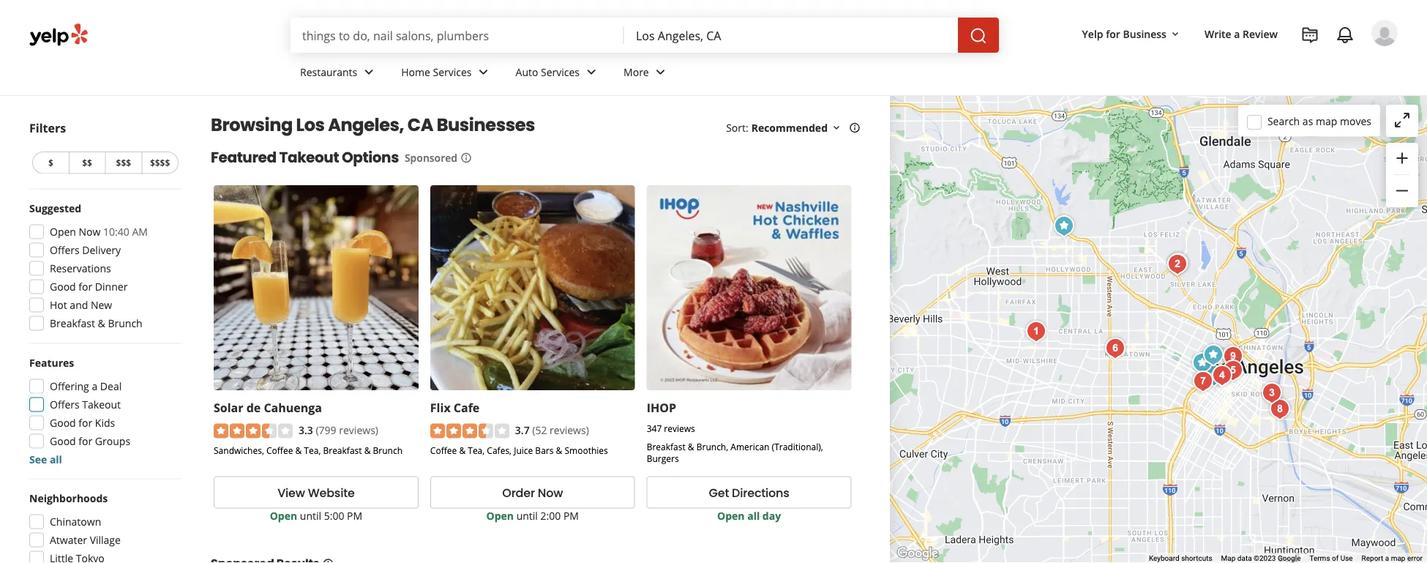 Task type: locate. For each thing, give the bounding box(es) containing it.
1 vertical spatial a
[[92, 379, 98, 393]]

0 horizontal spatial all
[[50, 453, 62, 466]]

use
[[1341, 554, 1354, 563]]

0 vertical spatial map
[[1317, 114, 1338, 128]]

open down view
[[270, 509, 297, 523]]

&
[[98, 316, 105, 330], [688, 440, 695, 452], [295, 444, 302, 456], [364, 444, 371, 456], [459, 444, 466, 456], [556, 444, 563, 456]]

1 horizontal spatial services
[[541, 65, 580, 79]]

0 horizontal spatial takeout
[[82, 398, 121, 412]]

fixins soul kitchen - los angeles image
[[1189, 367, 1218, 396]]

mateo r. image
[[1372, 20, 1399, 46]]

a left deal
[[92, 379, 98, 393]]

deal
[[100, 379, 122, 393]]

now up offers delivery
[[79, 225, 101, 239]]

0 horizontal spatial 16 info v2 image
[[323, 558, 334, 563]]

2 services from the left
[[541, 65, 580, 79]]

2 24 chevron down v2 image from the left
[[652, 63, 670, 81]]

open for open all day
[[718, 509, 745, 523]]

3.7 star rating image
[[430, 424, 510, 438]]

for down the good for kids
[[79, 434, 92, 448]]

1 horizontal spatial 24 chevron down v2 image
[[652, 63, 670, 81]]

1 tea, from the left
[[304, 444, 321, 456]]

1 vertical spatial 16 info v2 image
[[323, 558, 334, 563]]

a right the "report"
[[1386, 554, 1390, 563]]

auto services
[[516, 65, 580, 79]]

& down reviews
[[688, 440, 695, 452]]

2 reviews) from the left
[[550, 423, 589, 437]]

filters
[[29, 120, 66, 136]]

0 vertical spatial 16 chevron down v2 image
[[1170, 28, 1182, 40]]

a right write
[[1235, 27, 1241, 41]]

24 chevron down v2 image right more
[[652, 63, 670, 81]]

0 horizontal spatial brunch
[[108, 316, 143, 330]]

1 24 chevron down v2 image from the left
[[360, 63, 378, 81]]

tea, down 3.3 at the left bottom of page
[[304, 444, 321, 456]]

sandwiches,
[[214, 444, 264, 456]]

None search field
[[291, 18, 1002, 53]]

all for open
[[748, 509, 760, 523]]

of
[[1333, 554, 1339, 563]]

tea,
[[304, 444, 321, 456], [468, 444, 485, 456]]

16 chevron down v2 image inside recommended dropdown button
[[831, 122, 843, 134]]

takeout down los
[[279, 147, 339, 168]]

until left the '5:00'
[[300, 509, 321, 523]]

offers up reservations
[[50, 243, 80, 257]]

reviews
[[664, 422, 696, 434]]

report
[[1362, 554, 1384, 563]]

2 good from the top
[[50, 416, 76, 430]]

dinner
[[95, 280, 128, 294]]

offers down offering
[[50, 398, 80, 412]]

None field
[[302, 27, 613, 43], [636, 27, 947, 43]]

bottega louie image
[[1208, 361, 1238, 390]]

solar de cahuenga image
[[1050, 212, 1079, 241]]

zoom in image
[[1394, 149, 1412, 167]]

sort:
[[727, 120, 749, 134]]

1 none field from the left
[[302, 27, 613, 43]]

2 offers from the top
[[50, 398, 80, 412]]

now
[[79, 225, 101, 239], [538, 484, 563, 501]]

all right see on the bottom left of page
[[50, 453, 62, 466]]

none field up business categories element
[[636, 27, 947, 43]]

open for open until 2:00 pm
[[487, 509, 514, 523]]

1 offers from the top
[[50, 243, 80, 257]]

1 vertical spatial all
[[748, 509, 760, 523]]

atwater
[[50, 533, 87, 547]]

0 horizontal spatial until
[[300, 509, 321, 523]]

for down offers takeout
[[79, 416, 92, 430]]

16 info v2 image down business categories element
[[849, 122, 861, 134]]

good for reservations
[[50, 280, 76, 294]]

0 horizontal spatial reviews)
[[339, 423, 379, 437]]

juice
[[514, 444, 533, 456]]

for up hot and new
[[79, 280, 92, 294]]

1 vertical spatial map
[[1392, 554, 1406, 563]]

(traditional),
[[772, 440, 824, 452]]

2 pm from the left
[[564, 509, 579, 523]]

slurpin' ramen bar - los angeles image
[[1101, 334, 1131, 363]]

all left day
[[748, 509, 760, 523]]

$$$$ button
[[142, 152, 179, 174]]

& down 3.3 (799 reviews)
[[364, 444, 371, 456]]

24 chevron down v2 image
[[583, 63, 600, 81], [652, 63, 670, 81]]

good down offers takeout
[[50, 416, 76, 430]]

search
[[1268, 114, 1301, 128]]

le sucre desserts image
[[1188, 349, 1218, 378]]

24 chevron down v2 image for more
[[652, 63, 670, 81]]

1 good from the top
[[50, 280, 76, 294]]

new
[[91, 298, 112, 312]]

1 vertical spatial takeout
[[82, 398, 121, 412]]

0 horizontal spatial map
[[1317, 114, 1338, 128]]

businesses
[[437, 113, 535, 137]]

brunch
[[108, 316, 143, 330], [373, 444, 403, 456]]

delivery
[[82, 243, 121, 257]]

features
[[29, 356, 74, 370]]

0 vertical spatial now
[[79, 225, 101, 239]]

data
[[1238, 554, 1253, 563]]

solar de cahuenga link
[[214, 400, 322, 415]]

1 horizontal spatial coffee
[[430, 444, 457, 456]]

get directions
[[709, 484, 790, 501]]

1 horizontal spatial breakfast
[[323, 444, 362, 456]]

0 horizontal spatial a
[[92, 379, 98, 393]]

for right yelp at the top
[[1107, 27, 1121, 41]]

services right auto
[[541, 65, 580, 79]]

0 horizontal spatial none field
[[302, 27, 613, 43]]

©2023
[[1254, 554, 1277, 563]]

home
[[401, 65, 430, 79]]

more
[[624, 65, 649, 79]]

flix cafe link
[[430, 400, 480, 415]]

tea, down 3.7 star rating image
[[468, 444, 485, 456]]

0 vertical spatial takeout
[[279, 147, 339, 168]]

1 horizontal spatial 16 chevron down v2 image
[[1170, 28, 1182, 40]]

good up see all button
[[50, 434, 76, 448]]

pm right the "2:00"
[[564, 509, 579, 523]]

1 horizontal spatial a
[[1235, 27, 1241, 41]]

0 horizontal spatial tea,
[[304, 444, 321, 456]]

none field up home services link
[[302, 27, 613, 43]]

1 horizontal spatial pm
[[564, 509, 579, 523]]

& down 3.7 star rating image
[[459, 444, 466, 456]]

Near text field
[[636, 27, 947, 43]]

report a map error link
[[1362, 554, 1424, 563]]

0 horizontal spatial 24 chevron down v2 image
[[360, 63, 378, 81]]

1 horizontal spatial now
[[538, 484, 563, 501]]

pm for website
[[347, 509, 363, 523]]

now up the "2:00"
[[538, 484, 563, 501]]

order now
[[503, 484, 563, 501]]

0 horizontal spatial now
[[79, 225, 101, 239]]

0 horizontal spatial 16 chevron down v2 image
[[831, 122, 843, 134]]

0 vertical spatial offers
[[50, 243, 80, 257]]

for for dinner
[[79, 280, 92, 294]]

2 coffee from the left
[[430, 444, 457, 456]]

reviews) for view website
[[339, 423, 379, 437]]

2 horizontal spatial a
[[1386, 554, 1390, 563]]

now for order
[[538, 484, 563, 501]]

good
[[50, 280, 76, 294], [50, 416, 76, 430], [50, 434, 76, 448]]

takeout for offers
[[82, 398, 121, 412]]

expand map image
[[1394, 111, 1412, 129]]

open down order
[[487, 509, 514, 523]]

get
[[709, 484, 729, 501]]

24 chevron down v2 image
[[360, 63, 378, 81], [475, 63, 492, 81]]

brunch down the "new"
[[108, 316, 143, 330]]

offers for offers takeout
[[50, 398, 80, 412]]

open for open now 10:40 am
[[50, 225, 76, 239]]

good for kids
[[50, 416, 115, 430]]

search image
[[970, 27, 988, 45]]

1 horizontal spatial until
[[517, 509, 538, 523]]

1 vertical spatial 16 chevron down v2 image
[[831, 122, 843, 134]]

1 pm from the left
[[347, 509, 363, 523]]

& inside 'group'
[[98, 316, 105, 330]]

for inside button
[[1107, 27, 1121, 41]]

1 vertical spatial offers
[[50, 398, 80, 412]]

pm right the '5:00'
[[347, 509, 363, 523]]

1 vertical spatial good
[[50, 416, 76, 430]]

24 chevron down v2 image inside the restaurants link
[[360, 63, 378, 81]]

1 vertical spatial now
[[538, 484, 563, 501]]

0 vertical spatial all
[[50, 453, 62, 466]]

atwater village
[[50, 533, 121, 547]]

offers
[[50, 243, 80, 257], [50, 398, 80, 412]]

16 chevron down v2 image inside yelp for business button
[[1170, 28, 1182, 40]]

reviews)
[[339, 423, 379, 437], [550, 423, 589, 437]]

view website
[[278, 484, 355, 501]]

browsing los angeles, ca businesses
[[211, 113, 535, 137]]

reviews) up smoothies
[[550, 423, 589, 437]]

good up hot
[[50, 280, 76, 294]]

0 horizontal spatial services
[[433, 65, 472, 79]]

16 info v2 image
[[461, 152, 472, 164]]

google image
[[894, 544, 942, 563]]

open down get
[[718, 509, 745, 523]]

24 chevron down v2 image inside more link
[[652, 63, 670, 81]]

1 horizontal spatial all
[[748, 509, 760, 523]]

map
[[1317, 114, 1338, 128], [1392, 554, 1406, 563]]

24 chevron down v2 image right 'auto services'
[[583, 63, 600, 81]]

order
[[503, 484, 535, 501]]

home services
[[401, 65, 472, 79]]

1 horizontal spatial none field
[[636, 27, 947, 43]]

16 info v2 image
[[849, 122, 861, 134], [323, 558, 334, 563]]

0 horizontal spatial pm
[[347, 509, 363, 523]]

for for business
[[1107, 27, 1121, 41]]

breakfast down and
[[50, 316, 95, 330]]

for for groups
[[79, 434, 92, 448]]

solar de cahuenga
[[214, 400, 322, 415]]

until left the "2:00"
[[517, 509, 538, 523]]

day
[[763, 509, 781, 523]]

open for open until 5:00 pm
[[270, 509, 297, 523]]

2 vertical spatial good
[[50, 434, 76, 448]]

map left error
[[1392, 554, 1406, 563]]

brunch down 3.3 (799 reviews)
[[373, 444, 403, 456]]

2 until from the left
[[517, 509, 538, 523]]

2 horizontal spatial breakfast
[[647, 440, 686, 452]]

16 chevron down v2 image right recommended
[[831, 122, 843, 134]]

1 horizontal spatial 24 chevron down v2 image
[[475, 63, 492, 81]]

shortcuts
[[1182, 554, 1213, 563]]

user actions element
[[1071, 18, 1419, 108]]

moves
[[1341, 114, 1372, 128]]

0 horizontal spatial 24 chevron down v2 image
[[583, 63, 600, 81]]

group
[[1387, 143, 1419, 207], [25, 201, 182, 335], [25, 356, 182, 467], [25, 491, 182, 563]]

24 chevron down v2 image inside auto services link
[[583, 63, 600, 81]]

projects image
[[1302, 26, 1320, 44]]

24 chevron down v2 image inside home services link
[[475, 63, 492, 81]]

write a review
[[1205, 27, 1279, 41]]

1 vertical spatial brunch
[[373, 444, 403, 456]]

takeout up kids
[[82, 398, 121, 412]]

0 vertical spatial good
[[50, 280, 76, 294]]

Find text field
[[302, 27, 613, 43]]

reviews) right (799
[[339, 423, 379, 437]]

map for error
[[1392, 554, 1406, 563]]

16 info v2 image down the '5:00'
[[323, 558, 334, 563]]

1 services from the left
[[433, 65, 472, 79]]

map right as
[[1317, 114, 1338, 128]]

auto
[[516, 65, 538, 79]]

services for home services
[[433, 65, 472, 79]]

16 chevron down v2 image
[[1170, 28, 1182, 40], [831, 122, 843, 134]]

& down the "new"
[[98, 316, 105, 330]]

1 horizontal spatial tea,
[[468, 444, 485, 456]]

order now link
[[430, 476, 635, 508]]

$$ button
[[69, 152, 105, 174]]

0 vertical spatial 16 info v2 image
[[849, 122, 861, 134]]

$$
[[82, 157, 92, 169]]

24 chevron down v2 image right restaurants
[[360, 63, 378, 81]]

terms of use
[[1310, 554, 1354, 563]]

open all day
[[718, 509, 781, 523]]

1 horizontal spatial brunch
[[373, 444, 403, 456]]

1 until from the left
[[300, 509, 321, 523]]

breakfast down 3.3 (799 reviews)
[[323, 444, 362, 456]]

2 vertical spatial a
[[1386, 554, 1390, 563]]

2 none field from the left
[[636, 27, 947, 43]]

a
[[1235, 27, 1241, 41], [92, 379, 98, 393], [1386, 554, 1390, 563]]

offering
[[50, 379, 89, 393]]

coffee down 3.3 star rating image
[[266, 444, 293, 456]]

breakfast down 347
[[647, 440, 686, 452]]

republique image
[[1022, 317, 1052, 346]]

24 chevron down v2 image left auto
[[475, 63, 492, 81]]

16 chevron down v2 image right 'business'
[[1170, 28, 1182, 40]]

all inside 'group'
[[50, 453, 62, 466]]

directions
[[732, 484, 790, 501]]

see all
[[29, 453, 62, 466]]

3 good from the top
[[50, 434, 76, 448]]

& right bars
[[556, 444, 563, 456]]

coffee down 3.7 star rating image
[[430, 444, 457, 456]]

2:00
[[541, 509, 561, 523]]

1 horizontal spatial reviews)
[[550, 423, 589, 437]]

3.7 (52 reviews)
[[515, 423, 589, 437]]

hot
[[50, 298, 67, 312]]

$$$$
[[150, 157, 170, 169]]

24 chevron down v2 image for home services
[[475, 63, 492, 81]]

services right home
[[433, 65, 472, 79]]

0 horizontal spatial coffee
[[266, 444, 293, 456]]

1 horizontal spatial takeout
[[279, 147, 339, 168]]

3.7
[[515, 423, 530, 437]]

map data ©2023 google
[[1222, 554, 1302, 563]]

am
[[132, 225, 148, 239]]

group containing features
[[25, 356, 182, 467]]

1 horizontal spatial map
[[1392, 554, 1406, 563]]

$$$
[[116, 157, 131, 169]]

coffee
[[266, 444, 293, 456], [430, 444, 457, 456]]

1 24 chevron down v2 image from the left
[[583, 63, 600, 81]]

chinatown
[[50, 515, 101, 529]]

1 reviews) from the left
[[339, 423, 379, 437]]

open inside 'group'
[[50, 225, 76, 239]]

see all button
[[29, 453, 62, 466]]

2 24 chevron down v2 image from the left
[[475, 63, 492, 81]]

error
[[1408, 554, 1424, 563]]

open until 5:00 pm
[[270, 509, 363, 523]]

& down 3.3 at the left bottom of page
[[295, 444, 302, 456]]

until for view
[[300, 509, 321, 523]]

open down suggested
[[50, 225, 76, 239]]

0 vertical spatial a
[[1235, 27, 1241, 41]]

get directions link
[[647, 476, 852, 508]]



Task type: vqa. For each thing, say whether or not it's contained in the screenshot.
bottom a
yes



Task type: describe. For each thing, give the bounding box(es) containing it.
coffee & tea, cafes, juice bars & smoothies
[[430, 444, 608, 456]]

notifications image
[[1337, 26, 1355, 44]]

report a map error
[[1362, 554, 1424, 563]]

offers for offers delivery
[[50, 243, 80, 257]]

1 coffee from the left
[[266, 444, 293, 456]]

0 vertical spatial brunch
[[108, 316, 143, 330]]

3.3
[[299, 423, 313, 437]]

bacari silverlake image
[[1164, 250, 1193, 279]]

offers takeout
[[50, 398, 121, 412]]

a for offering
[[92, 379, 98, 393]]

takeout for featured
[[279, 147, 339, 168]]

american
[[731, 440, 770, 452]]

good for groups
[[50, 434, 130, 448]]

write a review link
[[1199, 20, 1284, 47]]

ihop image
[[1200, 361, 1229, 390]]

map
[[1222, 554, 1236, 563]]

a for report
[[1386, 554, 1390, 563]]

more link
[[612, 53, 682, 95]]

auto services link
[[504, 53, 612, 95]]

write
[[1205, 27, 1232, 41]]

business categories element
[[289, 53, 1399, 95]]

breakfast & brunch
[[50, 316, 143, 330]]

for for kids
[[79, 416, 92, 430]]

ihop
[[647, 400, 677, 415]]

perch image
[[1219, 356, 1249, 385]]

de
[[247, 400, 261, 415]]

search as map moves
[[1268, 114, 1372, 128]]

ihop link
[[647, 400, 677, 415]]

16 chevron down v2 image for yelp for business
[[1170, 28, 1182, 40]]

open until 2:00 pm
[[487, 509, 579, 523]]

10:40
[[103, 225, 130, 239]]

bars
[[536, 444, 554, 456]]

5:00
[[324, 509, 344, 523]]

reviews) for order now
[[550, 423, 589, 437]]

offers delivery
[[50, 243, 121, 257]]

browsing
[[211, 113, 293, 137]]

until for order
[[517, 509, 538, 523]]

pine & crane image
[[1164, 249, 1194, 278]]

recommended button
[[752, 120, 843, 134]]

(52
[[533, 423, 547, 437]]

offering a deal
[[50, 379, 122, 393]]

village
[[90, 533, 121, 547]]

sandwiches, coffee & tea, breakfast & brunch
[[214, 444, 403, 456]]

map region
[[754, 92, 1428, 563]]

business
[[1124, 27, 1167, 41]]

keyboard shortcuts
[[1150, 554, 1213, 563]]

now for open
[[79, 225, 101, 239]]

featured takeout options
[[211, 147, 399, 168]]

cafes,
[[487, 444, 512, 456]]

services for auto services
[[541, 65, 580, 79]]

0 horizontal spatial breakfast
[[50, 316, 95, 330]]

terms of use link
[[1310, 554, 1354, 563]]

neighborhoods
[[29, 491, 108, 505]]

cafe
[[454, 400, 480, 415]]

all for see
[[50, 453, 62, 466]]

ihop 347 reviews breakfast & brunch, american (traditional), burgers
[[647, 400, 824, 465]]

open now 10:40 am
[[50, 225, 148, 239]]

restaurants link
[[289, 53, 390, 95]]

bestia image
[[1266, 395, 1295, 424]]

review
[[1243, 27, 1279, 41]]

none field near
[[636, 27, 947, 43]]

flix cafe image
[[1199, 341, 1229, 370]]

$$$ button
[[105, 152, 142, 174]]

$ button
[[32, 152, 69, 174]]

featured
[[211, 147, 277, 168]]

& inside 'ihop 347 reviews breakfast & brunch, american (traditional), burgers'
[[688, 440, 695, 452]]

map for moves
[[1317, 114, 1338, 128]]

a for write
[[1235, 27, 1241, 41]]

yelp for business
[[1083, 27, 1167, 41]]

and
[[70, 298, 88, 312]]

girl & the goat - los angeles image
[[1258, 379, 1287, 408]]

good for good for kids
[[50, 434, 76, 448]]

16 chevron down v2 image for recommended
[[831, 122, 843, 134]]

hot and new
[[50, 298, 112, 312]]

smoothies
[[565, 444, 608, 456]]

home services link
[[390, 53, 504, 95]]

terms
[[1310, 554, 1331, 563]]

ca
[[408, 113, 433, 137]]

suggested
[[29, 201, 81, 215]]

group containing suggested
[[25, 201, 182, 335]]

los
[[296, 113, 325, 137]]

group containing neighborhoods
[[25, 491, 182, 563]]

zoom out image
[[1394, 182, 1412, 200]]

3.3 star rating image
[[214, 424, 293, 438]]

breakfast inside 'ihop 347 reviews breakfast & brunch, american (traditional), burgers'
[[647, 440, 686, 452]]

cahuenga
[[264, 400, 322, 415]]

sponsored
[[405, 150, 458, 164]]

24 chevron down v2 image for auto services
[[583, 63, 600, 81]]

flix
[[430, 400, 451, 415]]

burgers
[[647, 452, 679, 465]]

keyboard
[[1150, 554, 1180, 563]]

347
[[647, 422, 662, 434]]

(799
[[316, 423, 337, 437]]

pm for now
[[564, 509, 579, 523]]

options
[[342, 147, 399, 168]]

solar
[[214, 400, 244, 415]]

3.3 (799 reviews)
[[299, 423, 379, 437]]

kids
[[95, 416, 115, 430]]

2 tea, from the left
[[468, 444, 485, 456]]

24 chevron down v2 image for restaurants
[[360, 63, 378, 81]]

reservations
[[50, 261, 111, 275]]

otium image
[[1219, 342, 1249, 371]]

1 horizontal spatial 16 info v2 image
[[849, 122, 861, 134]]

yelp
[[1083, 27, 1104, 41]]

see
[[29, 453, 47, 466]]

google
[[1278, 554, 1302, 563]]

none field find
[[302, 27, 613, 43]]

recommended
[[752, 120, 828, 134]]



